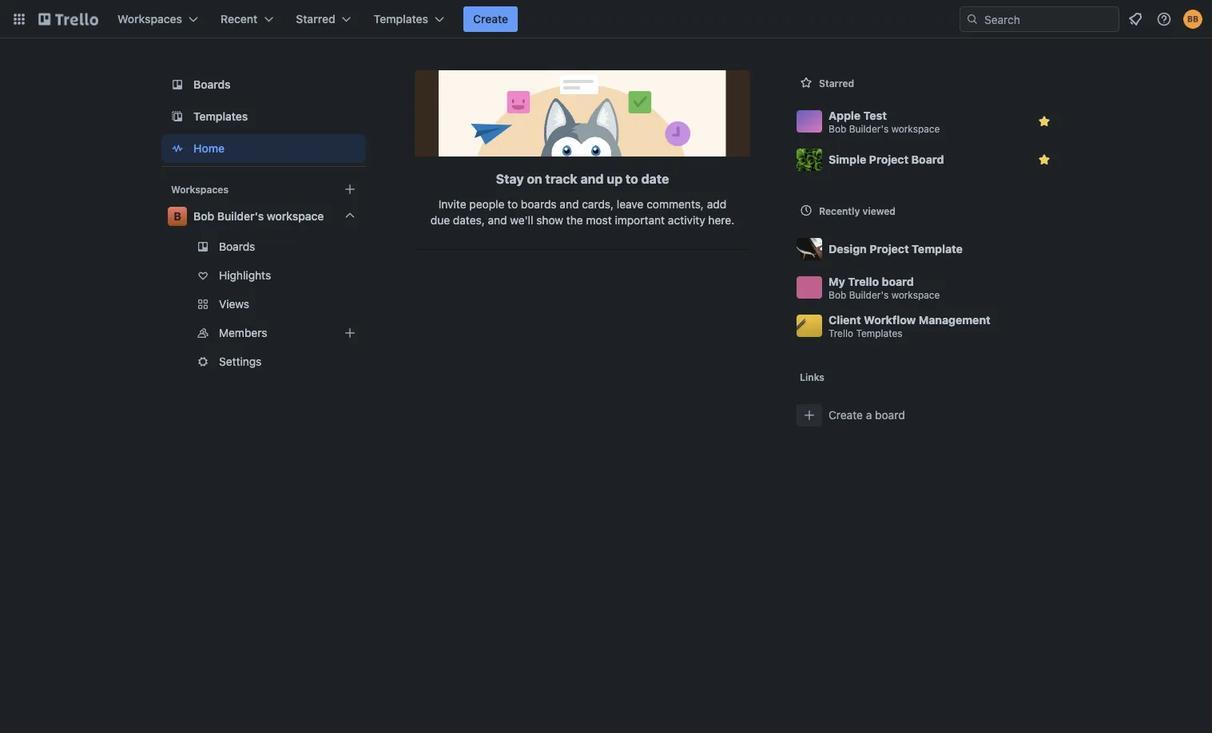 Task type: vqa. For each thing, say whether or not it's contained in the screenshot.
Templates
yes



Task type: locate. For each thing, give the bounding box(es) containing it.
templates up "home"
[[193, 110, 248, 123]]

builder's
[[850, 124, 889, 135], [217, 210, 264, 223], [850, 290, 889, 301]]

settings link
[[161, 349, 366, 375]]

my trello board bob builder's workspace
[[829, 275, 940, 301]]

create inside primary element
[[473, 12, 509, 26]]

board down design project template
[[882, 275, 914, 288]]

boards for templates
[[193, 78, 231, 91]]

starred
[[296, 12, 336, 26], [819, 78, 855, 89]]

workspace
[[892, 124, 940, 135], [267, 210, 324, 223], [892, 290, 940, 301]]

1 horizontal spatial starred
[[819, 78, 855, 89]]

add image
[[341, 324, 360, 343]]

starred button
[[286, 6, 361, 32]]

stay on track and up to date
[[496, 171, 669, 187]]

dates,
[[453, 214, 485, 227]]

a
[[866, 409, 872, 422]]

2 vertical spatial templates
[[857, 328, 903, 339]]

recent
[[221, 12, 258, 26]]

2 vertical spatial and
[[488, 214, 507, 227]]

bob down my
[[829, 290, 847, 301]]

recently viewed
[[819, 205, 896, 217]]

open information menu image
[[1157, 11, 1173, 27]]

2 vertical spatial workspace
[[892, 290, 940, 301]]

up
[[607, 171, 623, 187]]

Search field
[[979, 7, 1119, 31]]

b
[[174, 210, 181, 223]]

0 vertical spatial board
[[882, 275, 914, 288]]

bob down apple
[[829, 124, 847, 135]]

0 vertical spatial boards
[[193, 78, 231, 91]]

1 vertical spatial starred
[[819, 78, 855, 89]]

track
[[546, 171, 578, 187]]

0 horizontal spatial create
[[473, 12, 509, 26]]

to right up
[[626, 171, 639, 187]]

0 vertical spatial trello
[[848, 275, 879, 288]]

invite
[[439, 198, 467, 211]]

create a board
[[829, 409, 906, 422]]

1 vertical spatial to
[[508, 198, 518, 211]]

1 vertical spatial workspace
[[267, 210, 324, 223]]

boards right board image on the top left of page
[[193, 78, 231, 91]]

activity
[[668, 214, 706, 227]]

builder's up workflow
[[850, 290, 889, 301]]

0 vertical spatial bob
[[829, 124, 847, 135]]

trello right my
[[848, 275, 879, 288]]

1 horizontal spatial and
[[560, 198, 579, 211]]

workspaces button
[[108, 6, 208, 32]]

1 horizontal spatial templates
[[374, 12, 429, 26]]

project up my trello board bob builder's workspace
[[870, 243, 910, 256]]

comments,
[[647, 198, 704, 211]]

here.
[[709, 214, 735, 227]]

show
[[537, 214, 564, 227]]

0 horizontal spatial and
[[488, 214, 507, 227]]

1 vertical spatial board
[[875, 409, 906, 422]]

board for trello
[[882, 275, 914, 288]]

1 vertical spatial workspaces
[[171, 184, 229, 195]]

workspaces up board image on the top left of page
[[118, 12, 182, 26]]

2 horizontal spatial and
[[581, 171, 604, 187]]

builder's up highlights
[[217, 210, 264, 223]]

trello
[[848, 275, 879, 288], [829, 328, 854, 339]]

create a board button
[[791, 397, 1064, 435]]

1 horizontal spatial to
[[626, 171, 639, 187]]

important
[[615, 214, 665, 227]]

on
[[527, 171, 543, 187]]

bob
[[829, 124, 847, 135], [193, 210, 214, 223], [829, 290, 847, 301]]

to
[[626, 171, 639, 187], [508, 198, 518, 211]]

starred inside 'popup button'
[[296, 12, 336, 26]]

project
[[870, 153, 909, 166], [870, 243, 910, 256]]

create button
[[464, 6, 518, 32]]

workspaces up b
[[171, 184, 229, 195]]

2 vertical spatial builder's
[[850, 290, 889, 301]]

templates
[[374, 12, 429, 26], [193, 110, 248, 123], [857, 328, 903, 339]]

create
[[473, 12, 509, 26], [829, 409, 863, 422]]

members
[[219, 327, 267, 340]]

boards link up templates link
[[161, 70, 366, 99]]

templates link
[[161, 102, 366, 131]]

templates down workflow
[[857, 328, 903, 339]]

views link
[[161, 292, 366, 317]]

1 vertical spatial trello
[[829, 328, 854, 339]]

boards
[[193, 78, 231, 91], [219, 240, 255, 253]]

templates right starred 'popup button' at the top of the page
[[374, 12, 429, 26]]

boards for highlights
[[219, 240, 255, 253]]

trello down client
[[829, 328, 854, 339]]

simple
[[829, 153, 867, 166]]

1 boards link from the top
[[161, 70, 366, 99]]

2 horizontal spatial templates
[[857, 328, 903, 339]]

due
[[431, 214, 450, 227]]

and
[[581, 171, 604, 187], [560, 198, 579, 211], [488, 214, 507, 227]]

1 vertical spatial boards link
[[161, 234, 366, 260]]

workspaces
[[118, 12, 182, 26], [171, 184, 229, 195]]

most
[[586, 214, 612, 227]]

board
[[882, 275, 914, 288], [875, 409, 906, 422]]

starred up apple
[[819, 78, 855, 89]]

workspace up client workflow management trello templates
[[892, 290, 940, 301]]

0 vertical spatial project
[[870, 153, 909, 166]]

1 vertical spatial project
[[870, 243, 910, 256]]

board right a
[[875, 409, 906, 422]]

workspaces inside dropdown button
[[118, 12, 182, 26]]

starred right recent dropdown button
[[296, 12, 336, 26]]

apple test bob builder's workspace
[[829, 109, 940, 135]]

0 horizontal spatial to
[[508, 198, 518, 211]]

templates inside client workflow management trello templates
[[857, 328, 903, 339]]

primary element
[[0, 0, 1213, 38]]

2 vertical spatial bob
[[829, 290, 847, 301]]

board inside button
[[875, 409, 906, 422]]

0 vertical spatial starred
[[296, 12, 336, 26]]

0 vertical spatial workspaces
[[118, 12, 182, 26]]

1 vertical spatial create
[[829, 409, 863, 422]]

boards link
[[161, 70, 366, 99], [161, 234, 366, 260]]

home link
[[161, 134, 366, 163]]

0 horizontal spatial starred
[[296, 12, 336, 26]]

boards link for templates
[[161, 70, 366, 99]]

workspace up highlights link
[[267, 210, 324, 223]]

0 horizontal spatial templates
[[193, 110, 248, 123]]

0 vertical spatial workspace
[[892, 124, 940, 135]]

apple
[[829, 109, 861, 122]]

2 boards link from the top
[[161, 234, 366, 260]]

bob right b
[[193, 210, 214, 223]]

0 vertical spatial boards link
[[161, 70, 366, 99]]

create a workspace image
[[341, 180, 360, 199]]

my
[[829, 275, 846, 288]]

0 vertical spatial builder's
[[850, 124, 889, 135]]

and up the on the left top of the page
[[560, 198, 579, 211]]

boards link up highlights link
[[161, 234, 366, 260]]

and left up
[[581, 171, 604, 187]]

to up the we'll
[[508, 198, 518, 211]]

add
[[707, 198, 727, 211]]

1 vertical spatial boards
[[219, 240, 255, 253]]

highlights
[[219, 269, 271, 282]]

members link
[[161, 321, 366, 346]]

0 vertical spatial templates
[[374, 12, 429, 26]]

workspace up "simple project board" link
[[892, 124, 940, 135]]

0 vertical spatial create
[[473, 12, 509, 26]]

project down apple test bob builder's workspace
[[870, 153, 909, 166]]

and down people at the top
[[488, 214, 507, 227]]

boards up highlights
[[219, 240, 255, 253]]

board inside my trello board bob builder's workspace
[[882, 275, 914, 288]]

1 horizontal spatial create
[[829, 409, 863, 422]]

builder's down the 'test' on the top right of the page
[[850, 124, 889, 135]]

we'll
[[510, 214, 534, 227]]

click to unstar apple test. it will be removed from your starred list. image
[[1037, 114, 1053, 130]]



Task type: describe. For each thing, give the bounding box(es) containing it.
client workflow management trello templates
[[829, 313, 991, 339]]

simple project board link
[[791, 141, 1064, 179]]

cards,
[[582, 198, 614, 211]]

bob inside apple test bob builder's workspace
[[829, 124, 847, 135]]

templates inside popup button
[[374, 12, 429, 26]]

the
[[567, 214, 583, 227]]

bob inside my trello board bob builder's workspace
[[829, 290, 847, 301]]

1 vertical spatial and
[[560, 198, 579, 211]]

boards link for highlights
[[161, 234, 366, 260]]

workspace inside my trello board bob builder's workspace
[[892, 290, 940, 301]]

test
[[864, 109, 887, 122]]

bob builder (bobbuilder40) image
[[1184, 10, 1203, 29]]

bob builder's workspace
[[193, 210, 324, 223]]

board image
[[168, 75, 187, 94]]

links
[[800, 372, 825, 383]]

home
[[193, 142, 225, 155]]

back to home image
[[38, 6, 98, 32]]

workspace inside apple test bob builder's workspace
[[892, 124, 940, 135]]

highlights link
[[161, 263, 366, 289]]

leave
[[617, 198, 644, 211]]

search image
[[967, 13, 979, 26]]

management
[[919, 313, 991, 327]]

board for a
[[875, 409, 906, 422]]

1 vertical spatial builder's
[[217, 210, 264, 223]]

templates button
[[364, 6, 454, 32]]

template
[[912, 243, 963, 256]]

viewed
[[863, 205, 896, 217]]

design project template link
[[791, 230, 1064, 269]]

design
[[829, 243, 867, 256]]

invite people to boards and cards, leave comments, add due dates, and we'll show the most important activity here.
[[431, 198, 735, 227]]

create for create
[[473, 12, 509, 26]]

workflow
[[864, 313, 916, 327]]

simple project board
[[829, 153, 945, 166]]

1 vertical spatial templates
[[193, 110, 248, 123]]

builder's inside my trello board bob builder's workspace
[[850, 290, 889, 301]]

0 notifications image
[[1126, 10, 1146, 29]]

boards
[[521, 198, 557, 211]]

settings
[[219, 355, 262, 369]]

project for simple
[[870, 153, 909, 166]]

to inside the invite people to boards and cards, leave comments, add due dates, and we'll show the most important activity here.
[[508, 198, 518, 211]]

1 vertical spatial bob
[[193, 210, 214, 223]]

views
[[219, 298, 250, 311]]

trello inside client workflow management trello templates
[[829, 328, 854, 339]]

date
[[642, 171, 669, 187]]

board
[[912, 153, 945, 166]]

trello inside my trello board bob builder's workspace
[[848, 275, 879, 288]]

click to unstar simple project board. it will be removed from your starred list. image
[[1037, 152, 1053, 168]]

stay
[[496, 171, 524, 187]]

0 vertical spatial to
[[626, 171, 639, 187]]

recently
[[819, 205, 861, 217]]

project for design
[[870, 243, 910, 256]]

0 vertical spatial and
[[581, 171, 604, 187]]

people
[[470, 198, 505, 211]]

recent button
[[211, 6, 283, 32]]

design project template
[[829, 243, 963, 256]]

client
[[829, 313, 861, 327]]

template board image
[[168, 107, 187, 126]]

home image
[[168, 139, 187, 158]]

create for create a board
[[829, 409, 863, 422]]

builder's inside apple test bob builder's workspace
[[850, 124, 889, 135]]



